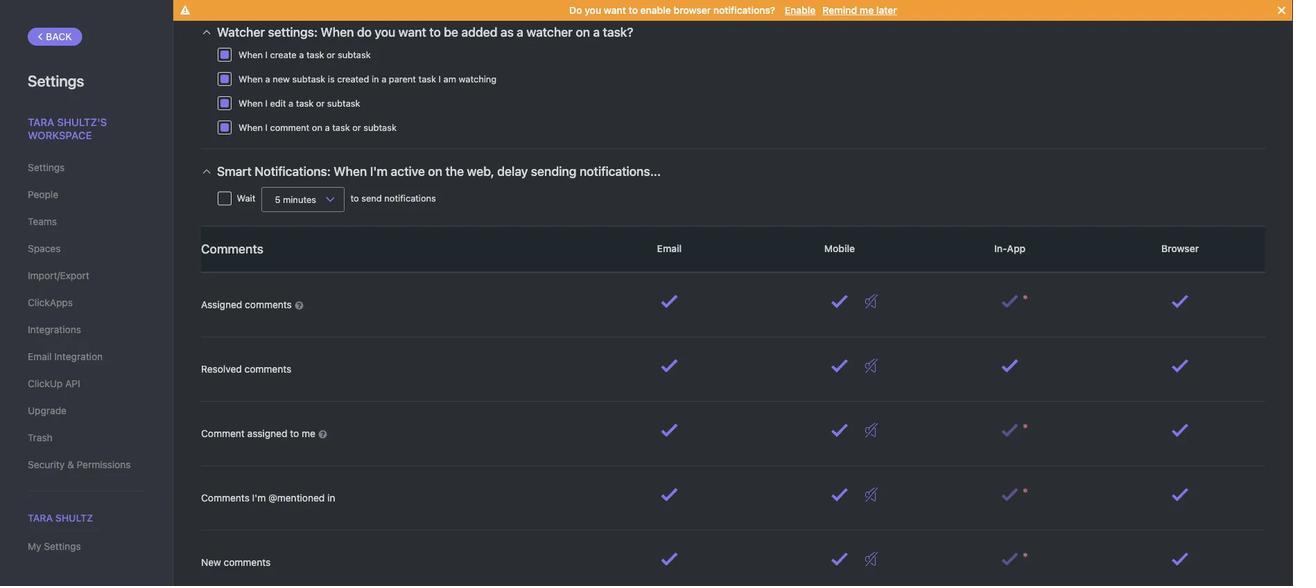 Task type: locate. For each thing, give the bounding box(es) containing it.
comments right assigned
[[245, 299, 292, 311]]

want left be
[[399, 25, 427, 40]]

a left parent
[[382, 74, 387, 84]]

create
[[270, 50, 297, 60]]

2 vertical spatial or
[[353, 122, 361, 133]]

trash
[[28, 433, 53, 444]]

or
[[327, 50, 335, 60], [316, 98, 325, 109], [353, 122, 361, 133]]

i for when i comment on a task or subtask
[[265, 122, 268, 133]]

clickup api
[[28, 378, 80, 390]]

0 horizontal spatial me
[[302, 428, 316, 440]]

notifications?
[[714, 5, 776, 16]]

watcher settings: when do you want to be added as a watcher on a task?
[[217, 25, 634, 40]]

tara up my
[[28, 513, 53, 524]]

a left new
[[265, 74, 270, 84]]

i
[[265, 50, 268, 60], [439, 74, 441, 84], [265, 98, 268, 109], [265, 122, 268, 133]]

1 off image from the top
[[866, 424, 878, 438]]

1 vertical spatial want
[[399, 25, 427, 40]]

1 horizontal spatial you
[[585, 5, 602, 16]]

1 vertical spatial off image
[[866, 553, 878, 567]]

am
[[444, 74, 456, 84]]

email
[[655, 243, 685, 254], [28, 351, 52, 363]]

browser
[[674, 5, 711, 16]]

shultz's
[[57, 116, 107, 128]]

tara up workspace
[[28, 116, 54, 128]]

0 horizontal spatial want
[[399, 25, 427, 40]]

comments down comment
[[201, 493, 250, 504]]

off image for resolved comments
[[866, 359, 878, 373]]

2 tara from the top
[[28, 513, 53, 524]]

or up 'when i comment on a task or subtask'
[[316, 98, 325, 109]]

me
[[860, 5, 874, 16], [302, 428, 316, 440]]

me right the assigned
[[302, 428, 316, 440]]

comments for comments i'm @mentioned in
[[201, 493, 250, 504]]

workspace
[[28, 129, 92, 142]]

off image
[[866, 295, 878, 309], [866, 359, 878, 373], [866, 488, 878, 502]]

on down do
[[576, 25, 590, 40]]

off image for new comments
[[866, 553, 878, 567]]

on left the
[[428, 164, 443, 179]]

settings
[[28, 71, 84, 89], [28, 162, 65, 173], [44, 542, 81, 553]]

in right the created
[[372, 74, 379, 84]]

security
[[28, 460, 65, 471]]

when left edit
[[239, 98, 263, 109]]

1 vertical spatial tara
[[28, 513, 53, 524]]

when i edit a task or subtask
[[239, 98, 360, 109]]

1 horizontal spatial on
[[428, 164, 443, 179]]

resolved comments
[[201, 364, 292, 375]]

or for edit
[[316, 98, 325, 109]]

do
[[357, 25, 372, 40]]

subtask up the created
[[338, 50, 371, 60]]

2 horizontal spatial or
[[353, 122, 361, 133]]

off image
[[866, 424, 878, 438], [866, 553, 878, 567]]

i left edit
[[265, 98, 268, 109]]

i for when i edit a task or subtask
[[265, 98, 268, 109]]

when
[[321, 25, 354, 40], [239, 50, 263, 60], [239, 74, 263, 84], [239, 98, 263, 109], [239, 122, 263, 133], [334, 164, 367, 179]]

trash link
[[28, 427, 145, 450]]

assigned
[[247, 428, 287, 440]]

i'm left @mentioned
[[252, 493, 266, 504]]

task
[[307, 50, 324, 60], [419, 74, 436, 84], [296, 98, 314, 109], [332, 122, 350, 133]]

back link
[[28, 28, 82, 46]]

settings down back link
[[28, 71, 84, 89]]

1 comments from the top
[[201, 242, 263, 257]]

settings link
[[28, 156, 145, 180]]

resolved
[[201, 364, 242, 375]]

1 vertical spatial me
[[302, 428, 316, 440]]

clickapps
[[28, 297, 73, 309]]

off image for assigned comments
[[866, 295, 878, 309]]

i left create
[[265, 50, 268, 60]]

app
[[1008, 243, 1026, 254]]

2 vertical spatial on
[[428, 164, 443, 179]]

1 vertical spatial you
[[375, 25, 396, 40]]

0 vertical spatial in
[[372, 74, 379, 84]]

on right comment
[[312, 122, 323, 133]]

new comments
[[201, 557, 271, 569]]

do
[[570, 5, 582, 16]]

email inside email integration link
[[28, 351, 52, 363]]

2 off image from the top
[[866, 359, 878, 373]]

subtask
[[338, 50, 371, 60], [292, 74, 325, 84], [327, 98, 360, 109], [364, 122, 397, 133]]

to left enable
[[629, 5, 638, 16]]

0 vertical spatial email
[[655, 243, 685, 254]]

tara inside tara shultz's workspace
[[28, 116, 54, 128]]

or down the created
[[353, 122, 361, 133]]

comments down the wait
[[201, 242, 263, 257]]

i'm
[[370, 164, 388, 179], [252, 493, 266, 504]]

when for when a new subtask is created in a parent task i am watching
[[239, 74, 263, 84]]

tara for tara shultz
[[28, 513, 53, 524]]

when left comment
[[239, 122, 263, 133]]

3 off image from the top
[[866, 488, 878, 502]]

comments for new comments
[[224, 557, 271, 569]]

1 horizontal spatial want
[[604, 5, 626, 16]]

integrations
[[28, 324, 81, 336]]

off image for comment assigned to me
[[866, 424, 878, 438]]

new
[[273, 74, 290, 84]]

comments
[[201, 242, 263, 257], [201, 493, 250, 504]]

parent
[[389, 74, 416, 84]]

when left new
[[239, 74, 263, 84]]

2 comments from the top
[[201, 493, 250, 504]]

i left comment
[[265, 122, 268, 133]]

task?
[[603, 25, 634, 40]]

1 vertical spatial in
[[328, 493, 335, 504]]

0 vertical spatial settings
[[28, 71, 84, 89]]

you
[[585, 5, 602, 16], [375, 25, 396, 40]]

my settings
[[28, 542, 81, 553]]

0 horizontal spatial or
[[316, 98, 325, 109]]

1 horizontal spatial in
[[372, 74, 379, 84]]

remind
[[823, 5, 858, 16]]

settings element
[[0, 0, 173, 587]]

1 vertical spatial on
[[312, 122, 323, 133]]

import/export
[[28, 270, 89, 282]]

1 vertical spatial comments
[[201, 493, 250, 504]]

1 horizontal spatial i'm
[[370, 164, 388, 179]]

tara
[[28, 116, 54, 128], [28, 513, 53, 524]]

5 minutes
[[273, 195, 319, 205]]

i'm up 'send'
[[370, 164, 388, 179]]

as
[[501, 25, 514, 40]]

1 vertical spatial email
[[28, 351, 52, 363]]

2 off image from the top
[[866, 553, 878, 567]]

me left later
[[860, 5, 874, 16]]

5
[[275, 195, 281, 205]]

0 vertical spatial comments
[[245, 299, 292, 311]]

tara shultz's workspace
[[28, 116, 107, 142]]

comments for comments
[[201, 242, 263, 257]]

1 tara from the top
[[28, 116, 54, 128]]

2 vertical spatial settings
[[44, 542, 81, 553]]

when for when i edit a task or subtask
[[239, 98, 263, 109]]

when left do
[[321, 25, 354, 40]]

task down 'when i edit a task or subtask'
[[332, 122, 350, 133]]

to send notifications
[[348, 193, 436, 204]]

1 horizontal spatial me
[[860, 5, 874, 16]]

import/export link
[[28, 264, 145, 288]]

sending
[[531, 164, 577, 179]]

security & permissions
[[28, 460, 131, 471]]

minutes
[[283, 195, 316, 205]]

when down watcher
[[239, 50, 263, 60]]

browser
[[1159, 243, 1202, 254]]

0 vertical spatial or
[[327, 50, 335, 60]]

want up task?
[[604, 5, 626, 16]]

comments right new
[[224, 557, 271, 569]]

i for when i create a task or subtask
[[265, 50, 268, 60]]

want
[[604, 5, 626, 16], [399, 25, 427, 40]]

0 vertical spatial comments
[[201, 242, 263, 257]]

0 horizontal spatial you
[[375, 25, 396, 40]]

in right @mentioned
[[328, 493, 335, 504]]

comments for assigned comments
[[245, 299, 292, 311]]

to
[[629, 5, 638, 16], [430, 25, 441, 40], [351, 193, 359, 204], [290, 428, 299, 440]]

0 horizontal spatial email
[[28, 351, 52, 363]]

be
[[444, 25, 459, 40]]

1 off image from the top
[[866, 295, 878, 309]]

comment assigned to me
[[201, 428, 318, 440]]

or up is
[[327, 50, 335, 60]]

1 horizontal spatial email
[[655, 243, 685, 254]]

0 horizontal spatial i'm
[[252, 493, 266, 504]]

0 vertical spatial i'm
[[370, 164, 388, 179]]

email for email
[[655, 243, 685, 254]]

0 vertical spatial off image
[[866, 295, 878, 309]]

0 horizontal spatial on
[[312, 122, 323, 133]]

subtask left is
[[292, 74, 325, 84]]

1 vertical spatial or
[[316, 98, 325, 109]]

permissions
[[77, 460, 131, 471]]

off image for comments i'm @mentioned in
[[866, 488, 878, 502]]

2 vertical spatial comments
[[224, 557, 271, 569]]

in
[[372, 74, 379, 84], [328, 493, 335, 504]]

settings right my
[[44, 542, 81, 553]]

send
[[362, 193, 382, 204]]

0 vertical spatial tara
[[28, 116, 54, 128]]

comments for resolved comments
[[245, 364, 292, 375]]

smart
[[217, 164, 252, 179]]

1 horizontal spatial or
[[327, 50, 335, 60]]

comments
[[245, 299, 292, 311], [245, 364, 292, 375], [224, 557, 271, 569]]

2 vertical spatial off image
[[866, 488, 878, 502]]

settings up "people"
[[28, 162, 65, 173]]

1 vertical spatial comments
[[245, 364, 292, 375]]

on
[[576, 25, 590, 40], [312, 122, 323, 133], [428, 164, 443, 179]]

comments right resolved
[[245, 364, 292, 375]]

1 vertical spatial off image
[[866, 359, 878, 373]]

0 vertical spatial on
[[576, 25, 590, 40]]

tara shultz
[[28, 513, 93, 524]]

0 vertical spatial you
[[585, 5, 602, 16]]

0 vertical spatial off image
[[866, 424, 878, 438]]



Task type: describe. For each thing, give the bounding box(es) containing it.
when i create a task or subtask
[[239, 50, 371, 60]]

clickapps link
[[28, 291, 145, 315]]

notifications...
[[580, 164, 661, 179]]

assigned comments
[[201, 299, 295, 311]]

people
[[28, 189, 58, 200]]

0 horizontal spatial in
[[328, 493, 335, 504]]

task left am
[[419, 74, 436, 84]]

a left task?
[[593, 25, 600, 40]]

&
[[67, 460, 74, 471]]

when i comment on a task or subtask
[[239, 122, 397, 133]]

when a new subtask is created in a parent task i am watching
[[239, 74, 497, 84]]

edit
[[270, 98, 286, 109]]

teams
[[28, 216, 57, 228]]

upgrade link
[[28, 400, 145, 423]]

to right the assigned
[[290, 428, 299, 440]]

to left 'send'
[[351, 193, 359, 204]]

shultz
[[55, 513, 93, 524]]

mobile
[[822, 243, 858, 254]]

is
[[328, 74, 335, 84]]

i left am
[[439, 74, 441, 84]]

1 vertical spatial i'm
[[252, 493, 266, 504]]

assigned
[[201, 299, 242, 311]]

when for when i comment on a task or subtask
[[239, 122, 263, 133]]

1 vertical spatial settings
[[28, 162, 65, 173]]

delay
[[498, 164, 528, 179]]

email for email integration
[[28, 351, 52, 363]]

teams link
[[28, 210, 145, 234]]

back
[[46, 31, 72, 42]]

a right create
[[299, 50, 304, 60]]

my
[[28, 542, 41, 553]]

a right as
[[517, 25, 524, 40]]

settings:
[[268, 25, 318, 40]]

spaces
[[28, 243, 61, 255]]

people link
[[28, 183, 145, 207]]

notifications:
[[255, 164, 331, 179]]

comment
[[270, 122, 310, 133]]

smart notifications: when i'm active on the web, delay sending notifications...
[[217, 164, 661, 179]]

a right edit
[[289, 98, 294, 109]]

clickup
[[28, 378, 63, 390]]

when up 'send'
[[334, 164, 367, 179]]

task down the settings:
[[307, 50, 324, 60]]

upgrade
[[28, 405, 67, 417]]

to left be
[[430, 25, 441, 40]]

a down 'when i edit a task or subtask'
[[325, 122, 330, 133]]

spaces link
[[28, 237, 145, 261]]

@mentioned
[[269, 493, 325, 504]]

integration
[[54, 351, 103, 363]]

security & permissions link
[[28, 454, 145, 477]]

watching
[[459, 74, 497, 84]]

comments i'm @mentioned in
[[201, 493, 335, 504]]

notifications
[[385, 193, 436, 204]]

comment
[[201, 428, 245, 440]]

added
[[462, 25, 498, 40]]

the
[[446, 164, 464, 179]]

wait
[[234, 193, 258, 204]]

enable
[[641, 5, 671, 16]]

enable
[[785, 5, 816, 16]]

0 vertical spatial me
[[860, 5, 874, 16]]

later
[[877, 5, 897, 16]]

created
[[337, 74, 369, 84]]

subtask down when a new subtask is created in a parent task i am watching
[[364, 122, 397, 133]]

or for create
[[327, 50, 335, 60]]

my settings link
[[28, 536, 145, 559]]

api
[[65, 378, 80, 390]]

watcher
[[527, 25, 573, 40]]

do you want to enable browser notifications? enable remind me later
[[570, 5, 897, 16]]

subtask down the created
[[327, 98, 360, 109]]

0 vertical spatial want
[[604, 5, 626, 16]]

new
[[201, 557, 221, 569]]

in-app
[[992, 243, 1029, 254]]

watcher
[[217, 25, 265, 40]]

email integration link
[[28, 345, 145, 369]]

tara for tara shultz's workspace
[[28, 116, 54, 128]]

email integration
[[28, 351, 103, 363]]

task right edit
[[296, 98, 314, 109]]

in-
[[995, 243, 1008, 254]]

when for when i create a task or subtask
[[239, 50, 263, 60]]

2 horizontal spatial on
[[576, 25, 590, 40]]

web,
[[467, 164, 494, 179]]

active
[[391, 164, 425, 179]]

clickup api link
[[28, 373, 145, 396]]



Task type: vqa. For each thing, say whether or not it's contained in the screenshot.
tree in 'Sidebar' NAVIGATION
no



